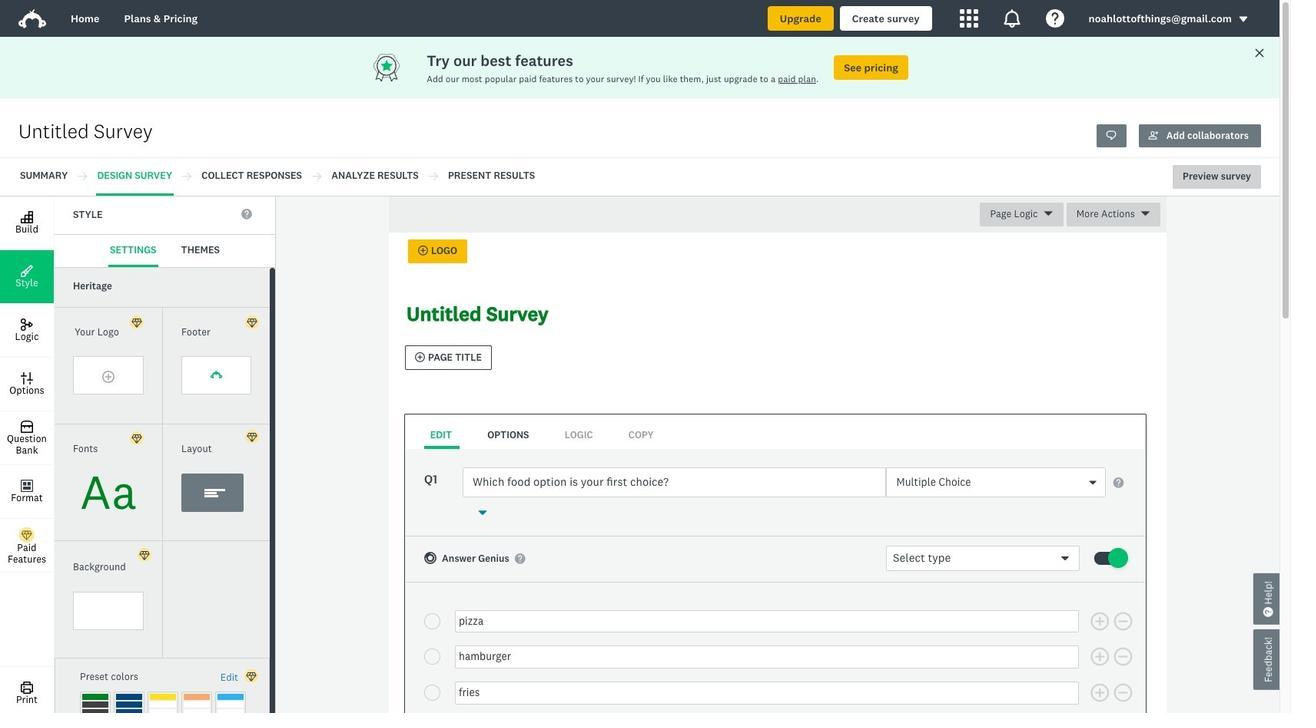 Task type: locate. For each thing, give the bounding box(es) containing it.
surveymonkey logo image
[[18, 9, 46, 29]]

None radio
[[424, 650, 440, 666]]

dropdown arrow image
[[1238, 14, 1249, 25]]

products icon image
[[959, 9, 978, 28], [1002, 9, 1021, 28]]

0 horizontal spatial products icon image
[[959, 9, 978, 28]]

1 horizontal spatial products icon image
[[1002, 9, 1021, 28]]

None radio
[[424, 614, 440, 630], [424, 686, 440, 702], [424, 614, 440, 630], [424, 686, 440, 702]]



Task type: describe. For each thing, give the bounding box(es) containing it.
1 products icon image from the left
[[959, 9, 978, 28]]

rewards image
[[371, 52, 427, 83]]

help icon image
[[1046, 9, 1064, 28]]

2 products icon image from the left
[[1002, 9, 1021, 28]]



Task type: vqa. For each thing, say whether or not it's contained in the screenshot.
second Brand logo from the bottom of the page
no



